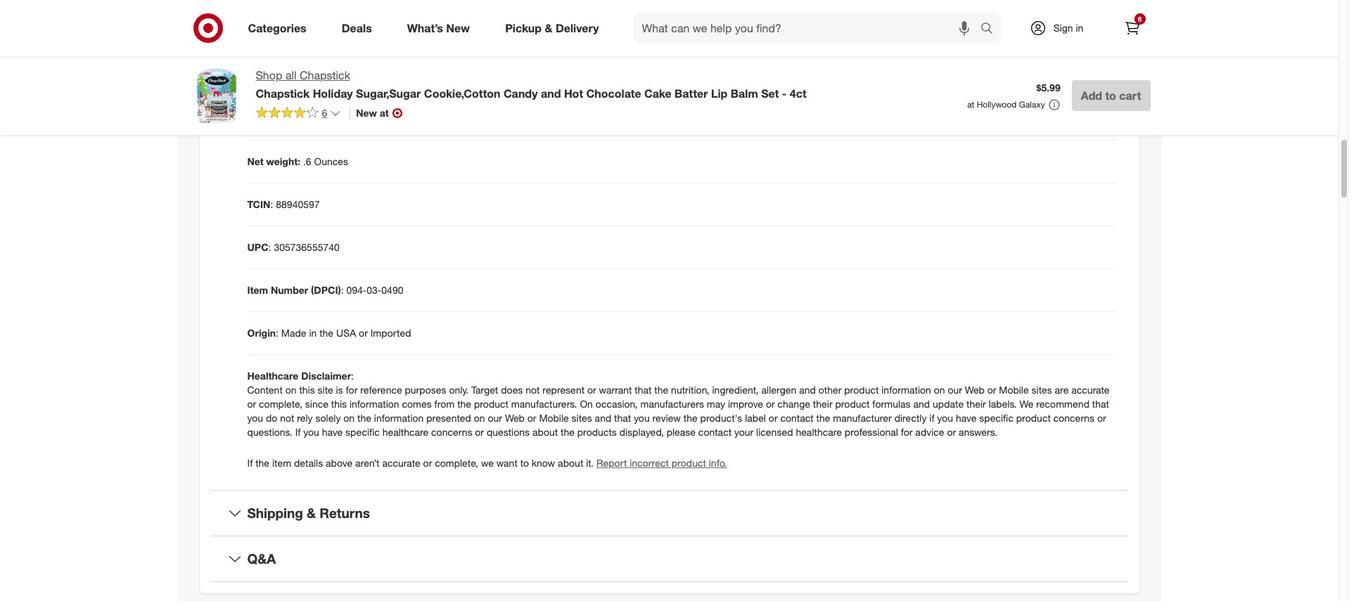 Task type: locate. For each thing, give the bounding box(es) containing it.
1 vertical spatial our
[[488, 412, 502, 424]]

1 their from the left
[[813, 398, 833, 410]]

for down "directly" on the bottom right of page
[[901, 427, 913, 438]]

1 vertical spatial balm
[[731, 86, 758, 101]]

1 vertical spatial to
[[521, 457, 529, 469]]

0 horizontal spatial balm
[[317, 27, 340, 39]]

to
[[1106, 89, 1117, 103], [521, 457, 529, 469]]

1 vertical spatial in
[[309, 327, 317, 339]]

2 vertical spatial that
[[614, 412, 631, 424]]

your
[[735, 427, 754, 438]]

have up answers.
[[956, 412, 977, 424]]

new down "sugar,sugar"
[[356, 107, 377, 119]]

add to cart
[[1081, 89, 1142, 103]]

0 vertical spatial about
[[533, 427, 558, 438]]

0 horizontal spatial for
[[346, 384, 358, 396]]

complete, left the we
[[435, 457, 479, 469]]

the down the other
[[817, 412, 831, 424]]

1 horizontal spatial specific
[[980, 412, 1014, 424]]

1 horizontal spatial that
[[635, 384, 652, 396]]

& inside dropdown button
[[307, 505, 316, 522]]

if left item
[[247, 457, 253, 469]]

the down only.
[[458, 398, 472, 410]]

4ct
[[790, 86, 807, 101]]

0 vertical spatial new
[[446, 21, 470, 35]]

it.
[[586, 457, 594, 469]]

0 horizontal spatial 6
[[322, 107, 327, 119]]

1 horizontal spatial at
[[968, 99, 975, 110]]

1 horizontal spatial new
[[446, 21, 470, 35]]

0 vertical spatial this
[[299, 384, 315, 396]]

questions
[[487, 427, 530, 438]]

cake
[[645, 86, 672, 101]]

do
[[266, 412, 277, 424]]

complete, inside healthcare disclaimer : content on this site is for reference purposes only.  target does not represent or warrant that the nutrition, ingredient, allergen and other product information on our web or mobile sites are accurate or complete, since this information comes from the product manufacturers.  on occasion, manufacturers may improve or change their product formulas and update their labels.  we recommend that you do not rely solely on the information presented on our web or mobile sites and that you review the product's label or contact the manufacturer directly if you have specific product concerns or questions.  if you have specific healthcare concerns or questions about the products displayed, please contact your licensed healthcare professional for advice or answers.
[[259, 398, 303, 410]]

contact
[[781, 412, 814, 424], [699, 427, 732, 438]]

product form: balm
[[247, 27, 340, 39]]

weight:
[[266, 156, 301, 168]]

web up answers.
[[965, 384, 985, 396]]

& right pickup
[[545, 21, 553, 35]]

sites left are
[[1032, 384, 1053, 396]]

at left hollywood
[[968, 99, 975, 110]]

upc
[[247, 242, 269, 253]]

and up "change"
[[800, 384, 816, 396]]

0 vertical spatial information
[[882, 384, 932, 396]]

all
[[286, 68, 297, 82]]

What can we help you find? suggestions appear below search field
[[634, 13, 984, 44]]

1 horizontal spatial healthcare
[[796, 427, 842, 438]]

in right made
[[309, 327, 317, 339]]

complete, up do
[[259, 398, 303, 410]]

this down is
[[331, 398, 347, 410]]

chapstick down all in the left of the page
[[256, 86, 310, 101]]

1 horizontal spatial sites
[[1032, 384, 1053, 396]]

this
[[299, 384, 315, 396], [331, 398, 347, 410]]

1 horizontal spatial 6
[[1138, 15, 1142, 23]]

product
[[845, 384, 879, 396], [474, 398, 509, 410], [836, 398, 870, 410], [1017, 412, 1051, 424], [672, 457, 706, 469]]

healthcare down the comes
[[383, 427, 429, 438]]

at down "sugar,sugar"
[[380, 107, 389, 119]]

1 horizontal spatial contact
[[781, 412, 814, 424]]

mobile up labels. at the bottom right
[[1000, 384, 1029, 396]]

pickup
[[505, 21, 542, 35]]

: left the 88940597
[[271, 199, 273, 211]]

if down the rely
[[295, 427, 301, 438]]

information down 'reference'
[[350, 398, 399, 410]]

allergen
[[762, 384, 797, 396]]

and up if
[[914, 398, 930, 410]]

purpose:
[[283, 113, 325, 125]]

1 vertical spatial complete,
[[435, 457, 479, 469]]

about
[[533, 427, 558, 438], [558, 457, 584, 469]]

0 horizontal spatial web
[[505, 412, 525, 424]]

web
[[965, 384, 985, 396], [505, 412, 525, 424]]

1 vertical spatial not
[[280, 412, 294, 424]]

for right is
[[346, 384, 358, 396]]

0490
[[382, 284, 404, 296]]

item
[[247, 284, 268, 296]]

& for pickup
[[545, 21, 553, 35]]

0 horizontal spatial contact
[[699, 427, 732, 438]]

or
[[359, 327, 368, 339], [588, 384, 597, 396], [988, 384, 997, 396], [247, 398, 256, 410], [766, 398, 775, 410], [528, 412, 537, 424], [769, 412, 778, 424], [1098, 412, 1107, 424], [475, 427, 484, 438], [947, 427, 956, 438], [423, 457, 432, 469]]

1 vertical spatial specific
[[346, 427, 380, 438]]

concerns down presented
[[431, 427, 473, 438]]

in
[[1076, 22, 1084, 34], [309, 327, 317, 339]]

healthcare
[[383, 427, 429, 438], [796, 427, 842, 438]]

specific
[[980, 412, 1014, 424], [346, 427, 380, 438]]

imported
[[371, 327, 411, 339]]

that down occasion,
[[614, 412, 631, 424]]

batter
[[675, 86, 708, 101]]

0 vertical spatial accurate
[[1072, 384, 1110, 396]]

the down 'reference'
[[357, 412, 371, 424]]

solely
[[316, 412, 341, 424]]

and left hot
[[541, 86, 561, 101]]

search button
[[974, 13, 1008, 46]]

package quantity: 4
[[247, 70, 341, 82]]

1 vertical spatial for
[[901, 427, 913, 438]]

nutrition,
[[671, 384, 710, 396]]

the left products
[[561, 427, 575, 438]]

accurate right are
[[1072, 384, 1110, 396]]

$5.99
[[1037, 82, 1061, 94]]

on right solely
[[344, 412, 355, 424]]

is
[[336, 384, 343, 396]]

1 horizontal spatial our
[[948, 384, 963, 396]]

& left returns on the bottom
[[307, 505, 316, 522]]

6 link down package quantity: 4 in the top of the page
[[256, 106, 342, 122]]

about left the it.
[[558, 457, 584, 469]]

0 vertical spatial mobile
[[1000, 384, 1029, 396]]

to right add
[[1106, 89, 1117, 103]]

0 vertical spatial not
[[526, 384, 540, 396]]

their down the other
[[813, 398, 833, 410]]

about down "manufacturers."
[[533, 427, 558, 438]]

our up update
[[948, 384, 963, 396]]

0 vertical spatial concerns
[[1054, 412, 1095, 424]]

-
[[782, 86, 787, 101]]

web up questions
[[505, 412, 525, 424]]

contact down "change"
[[781, 412, 814, 424]]

: for 305736555740
[[269, 242, 271, 253]]

deals
[[342, 21, 372, 35]]

0 horizontal spatial mobile
[[539, 412, 569, 424]]

1 horizontal spatial have
[[956, 412, 977, 424]]

want
[[497, 457, 518, 469]]

chapstick up holiday
[[300, 68, 350, 82]]

manufacturers
[[641, 398, 704, 410]]

0 vertical spatial contact
[[781, 412, 814, 424]]

categories link
[[236, 13, 324, 44]]

formulas
[[873, 398, 911, 410]]

0 horizontal spatial 6 link
[[256, 106, 342, 122]]

0 horizontal spatial their
[[813, 398, 833, 410]]

: left made
[[276, 327, 279, 339]]

1 vertical spatial mobile
[[539, 412, 569, 424]]

2 horizontal spatial that
[[1093, 398, 1110, 410]]

0 horizontal spatial accurate
[[382, 457, 421, 469]]

0 horizontal spatial in
[[309, 327, 317, 339]]

on down target
[[474, 412, 485, 424]]

accurate
[[1072, 384, 1110, 396], [382, 457, 421, 469]]

: left '305736555740'
[[269, 242, 271, 253]]

number
[[271, 284, 308, 296]]

you
[[247, 412, 263, 424], [634, 412, 650, 424], [938, 412, 954, 424], [304, 427, 319, 438]]

balm inside shop all chapstick chapstick holiday sugar,sugar cookie,cotton candy and hot chocolate cake batter lip balm set - 4ct
[[731, 86, 758, 101]]

recommend
[[1037, 398, 1090, 410]]

1 horizontal spatial for
[[901, 427, 913, 438]]

1 vertical spatial &
[[307, 505, 316, 522]]

1 vertical spatial sites
[[572, 412, 592, 424]]

have down solely
[[322, 427, 343, 438]]

1 horizontal spatial &
[[545, 21, 553, 35]]

0 vertical spatial 6 link
[[1117, 13, 1148, 44]]

information up 'formulas'
[[882, 384, 932, 396]]

tcin : 88940597
[[247, 199, 320, 211]]

1 horizontal spatial accurate
[[1072, 384, 1110, 396]]

at
[[968, 99, 975, 110], [380, 107, 389, 119]]

0 vertical spatial in
[[1076, 22, 1084, 34]]

not right do
[[280, 412, 294, 424]]

origin
[[247, 327, 276, 339]]

that right warrant
[[635, 384, 652, 396]]

healthcare down "change"
[[796, 427, 842, 438]]

in right sign at top right
[[1076, 22, 1084, 34]]

1 horizontal spatial complete,
[[435, 457, 479, 469]]

1 horizontal spatial mobile
[[1000, 384, 1029, 396]]

on up update
[[934, 384, 945, 396]]

professional
[[845, 427, 899, 438]]

update
[[933, 398, 964, 410]]

you left do
[[247, 412, 263, 424]]

1 horizontal spatial their
[[967, 398, 986, 410]]

0 vertical spatial balm
[[317, 27, 340, 39]]

0 horizontal spatial that
[[614, 412, 631, 424]]

6 link right 'sign in'
[[1117, 13, 1148, 44]]

1 horizontal spatial not
[[526, 384, 540, 396]]

if
[[295, 427, 301, 438], [247, 457, 253, 469]]

shop
[[256, 68, 282, 82]]

presented
[[427, 412, 471, 424]]

sign
[[1054, 22, 1074, 34]]

0 horizontal spatial not
[[280, 412, 294, 424]]

1 vertical spatial contact
[[699, 427, 732, 438]]

information down the comes
[[374, 412, 424, 424]]

you right if
[[938, 412, 954, 424]]

0 horizontal spatial at
[[380, 107, 389, 119]]

specific down labels. at the bottom right
[[980, 412, 1014, 424]]

if inside healthcare disclaimer : content on this site is for reference purposes only.  target does not represent or warrant that the nutrition, ingredient, allergen and other product information on our web or mobile sites are accurate or complete, since this information comes from the product manufacturers.  on occasion, manufacturers may improve or change their product formulas and update their labels.  we recommend that you do not rely solely on the information presented on our web or mobile sites and that you review the product's label or contact the manufacturer directly if you have specific product concerns or questions.  if you have specific healthcare concerns or questions about the products displayed, please contact your licensed healthcare professional for advice or answers.
[[295, 427, 301, 438]]

1 vertical spatial that
[[1093, 398, 1110, 410]]

hot
[[564, 86, 583, 101]]

our up questions
[[488, 412, 502, 424]]

mobile
[[1000, 384, 1029, 396], [539, 412, 569, 424]]

balm right lip on the right top
[[731, 86, 758, 101]]

0 vertical spatial complete,
[[259, 398, 303, 410]]

sites down on
[[572, 412, 592, 424]]

0 vertical spatial if
[[295, 427, 301, 438]]

1 horizontal spatial to
[[1106, 89, 1117, 103]]

1 vertical spatial have
[[322, 427, 343, 438]]

report incorrect product info. button
[[597, 457, 727, 471]]

1 vertical spatial 6
[[322, 107, 327, 119]]

specific up aren't
[[346, 427, 380, 438]]

concerns down recommend
[[1054, 412, 1095, 424]]

not up "manufacturers."
[[526, 384, 540, 396]]

0 vertical spatial to
[[1106, 89, 1117, 103]]

1 vertical spatial information
[[350, 398, 399, 410]]

info.
[[709, 457, 727, 469]]

0 vertical spatial our
[[948, 384, 963, 396]]

contact down product's
[[699, 427, 732, 438]]

complete,
[[259, 398, 303, 410], [435, 457, 479, 469]]

1 vertical spatial 6 link
[[256, 106, 342, 122]]

mobile down "manufacturers."
[[539, 412, 569, 424]]

1 horizontal spatial this
[[331, 398, 347, 410]]

accurate right aren't
[[382, 457, 421, 469]]

beauty purpose: moisturizing
[[247, 113, 381, 125]]

0 horizontal spatial concerns
[[431, 427, 473, 438]]

0 vertical spatial 6
[[1138, 15, 1142, 23]]

1 horizontal spatial web
[[965, 384, 985, 396]]

what's new link
[[395, 13, 488, 44]]

2 healthcare from the left
[[796, 427, 842, 438]]

balm right the form:
[[317, 27, 340, 39]]

shipping & returns
[[247, 505, 370, 522]]

1 horizontal spatial concerns
[[1054, 412, 1095, 424]]

0 horizontal spatial specific
[[346, 427, 380, 438]]

net
[[247, 156, 264, 168]]

new right "what's"
[[446, 21, 470, 35]]

to right want
[[521, 457, 529, 469]]

03-
[[367, 284, 382, 296]]

0 horizontal spatial complete,
[[259, 398, 303, 410]]

that right recommend
[[1093, 398, 1110, 410]]

1 vertical spatial new
[[356, 107, 377, 119]]

1 horizontal spatial if
[[295, 427, 301, 438]]

chapstick
[[300, 68, 350, 82], [256, 86, 310, 101]]

.6
[[303, 156, 311, 168]]

0 horizontal spatial sites
[[572, 412, 592, 424]]

1 vertical spatial if
[[247, 457, 253, 469]]

0 horizontal spatial &
[[307, 505, 316, 522]]

094-
[[347, 284, 367, 296]]

: down "usa"
[[351, 370, 354, 382]]

new at
[[356, 107, 389, 119]]

to inside button
[[1106, 89, 1117, 103]]

and up products
[[595, 412, 612, 424]]

galaxy
[[1020, 99, 1045, 110]]

0 vertical spatial &
[[545, 21, 553, 35]]

disclaimer
[[301, 370, 351, 382]]

this up the 'since' in the bottom of the page
[[299, 384, 315, 396]]

0 horizontal spatial if
[[247, 457, 253, 469]]

their left labels. at the bottom right
[[967, 398, 986, 410]]

1 horizontal spatial balm
[[731, 86, 758, 101]]

& for shipping
[[307, 505, 316, 522]]



Task type: vqa. For each thing, say whether or not it's contained in the screenshot.
leftmost MOBILE
yes



Task type: describe. For each thing, give the bounding box(es) containing it.
1 vertical spatial this
[[331, 398, 347, 410]]

shop all chapstick chapstick holiday sugar,sugar cookie,cotton candy and hot chocolate cake batter lip balm set - 4ct
[[256, 68, 807, 101]]

form:
[[287, 27, 314, 39]]

usa
[[336, 327, 356, 339]]

returns
[[320, 505, 370, 522]]

if
[[930, 412, 935, 424]]

item
[[272, 457, 291, 469]]

we
[[481, 457, 494, 469]]

1 vertical spatial web
[[505, 412, 525, 424]]

1 horizontal spatial in
[[1076, 22, 1084, 34]]

other
[[819, 384, 842, 396]]

2 their from the left
[[967, 398, 986, 410]]

accurate inside healthcare disclaimer : content on this site is for reference purposes only.  target does not represent or warrant that the nutrition, ingredient, allergen and other product information on our web or mobile sites are accurate or complete, since this information comes from the product manufacturers.  on occasion, manufacturers may improve or change their product formulas and update their labels.  we recommend that you do not rely solely on the information presented on our web or mobile sites and that you review the product's label or contact the manufacturer directly if you have specific product concerns or questions.  if you have specific healthcare concerns or questions about the products displayed, please contact your licensed healthcare professional for advice or answers.
[[1072, 384, 1110, 396]]

: left 094-
[[341, 284, 344, 296]]

0 vertical spatial web
[[965, 384, 985, 396]]

0 horizontal spatial our
[[488, 412, 502, 424]]

labels.
[[989, 398, 1017, 410]]

content
[[247, 384, 283, 396]]

since
[[305, 398, 329, 410]]

0 vertical spatial specific
[[980, 412, 1014, 424]]

if the item details above aren't accurate or complete, we want to know about it. report incorrect product info.
[[247, 457, 727, 469]]

and inside shop all chapstick chapstick holiday sugar,sugar cookie,cotton candy and hot chocolate cake batter lip balm set - 4ct
[[541, 86, 561, 101]]

you up displayed,
[[634, 412, 650, 424]]

0 vertical spatial sites
[[1032, 384, 1053, 396]]

set
[[762, 86, 779, 101]]

warrant
[[599, 384, 632, 396]]

the left item
[[256, 457, 270, 469]]

0 horizontal spatial to
[[521, 457, 529, 469]]

site
[[318, 384, 333, 396]]

only.
[[449, 384, 469, 396]]

from
[[435, 398, 455, 410]]

add to cart button
[[1072, 80, 1151, 111]]

1 vertical spatial chapstick
[[256, 86, 310, 101]]

candy
[[504, 86, 538, 101]]

questions.
[[247, 427, 293, 438]]

holiday
[[313, 86, 353, 101]]

upc : 305736555740
[[247, 242, 340, 253]]

image of chapstick holiday sugar,sugar cookie,cotton candy and hot chocolate cake batter lip balm set - 4ct image
[[188, 68, 245, 124]]

are
[[1055, 384, 1069, 396]]

you down the rely
[[304, 427, 319, 438]]

1 healthcare from the left
[[383, 427, 429, 438]]

lip
[[711, 86, 728, 101]]

made
[[281, 327, 306, 339]]

on
[[580, 398, 593, 410]]

the up please
[[684, 412, 698, 424]]

pickup & delivery link
[[493, 13, 617, 44]]

represent
[[543, 384, 585, 396]]

review
[[653, 412, 681, 424]]

0 vertical spatial have
[[956, 412, 977, 424]]

1 horizontal spatial 6 link
[[1117, 13, 1148, 44]]

: inside healthcare disclaimer : content on this site is for reference purposes only.  target does not represent or warrant that the nutrition, ingredient, allergen and other product information on our web or mobile sites are accurate or complete, since this information comes from the product manufacturers.  on occasion, manufacturers may improve or change their product formulas and update their labels.  we recommend that you do not rely solely on the information presented on our web or mobile sites and that you review the product's label or contact the manufacturer directly if you have specific product concerns or questions.  if you have specific healthcare concerns or questions about the products displayed, please contact your licensed healthcare professional for advice or answers.
[[351, 370, 354, 382]]

about inside healthcare disclaimer : content on this site is for reference purposes only.  target does not represent or warrant that the nutrition, ingredient, allergen and other product information on our web or mobile sites are accurate or complete, since this information comes from the product manufacturers.  on occasion, manufacturers may improve or change their product formulas and update their labels.  we recommend that you do not rely solely on the information presented on our web or mobile sites and that you review the product's label or contact the manufacturer directly if you have specific product concerns or questions.  if you have specific healthcare concerns or questions about the products displayed, please contact your licensed healthcare professional for advice or answers.
[[533, 427, 558, 438]]

q&a
[[247, 551, 276, 567]]

0 horizontal spatial have
[[322, 427, 343, 438]]

displayed,
[[620, 427, 664, 438]]

the up the manufacturers
[[655, 384, 669, 396]]

report
[[597, 457, 627, 469]]

item number (dpci) : 094-03-0490
[[247, 284, 404, 296]]

0 horizontal spatial new
[[356, 107, 377, 119]]

aren't
[[355, 457, 380, 469]]

healthcare disclaimer : content on this site is for reference purposes only.  target does not represent or warrant that the nutrition, ingredient, allergen and other product information on our web or mobile sites are accurate or complete, since this information comes from the product manufacturers.  on occasion, manufacturers may improve or change their product formulas and update their labels.  we recommend that you do not rely solely on the information presented on our web or mobile sites and that you review the product's label or contact the manufacturer directly if you have specific product concerns or questions.  if you have specific healthcare concerns or questions about the products displayed, please contact your licensed healthcare professional for advice or answers.
[[247, 370, 1110, 438]]

may
[[707, 398, 726, 410]]

1 vertical spatial about
[[558, 457, 584, 469]]

label
[[745, 412, 766, 424]]

0 horizontal spatial this
[[299, 384, 315, 396]]

origin : made in the usa or imported
[[247, 327, 411, 339]]

1 vertical spatial accurate
[[382, 457, 421, 469]]

(dpci)
[[311, 284, 341, 296]]

sign in
[[1054, 22, 1084, 34]]

manufacturer
[[833, 412, 892, 424]]

purposes
[[405, 384, 447, 396]]

target
[[471, 384, 498, 396]]

1 vertical spatial concerns
[[431, 427, 473, 438]]

pickup & delivery
[[505, 21, 599, 35]]

0 vertical spatial chapstick
[[300, 68, 350, 82]]

hollywood
[[977, 99, 1017, 110]]

on down healthcare
[[285, 384, 297, 396]]

rely
[[297, 412, 313, 424]]

answers.
[[959, 427, 998, 438]]

occasion,
[[596, 398, 638, 410]]

directly
[[895, 412, 927, 424]]

product
[[247, 27, 285, 39]]

: for made
[[276, 327, 279, 339]]

know
[[532, 457, 555, 469]]

moisturizing
[[328, 113, 381, 125]]

search
[[974, 22, 1008, 36]]

products
[[578, 427, 617, 438]]

advice
[[916, 427, 945, 438]]

0 vertical spatial that
[[635, 384, 652, 396]]

ounces
[[314, 156, 348, 168]]

q&a button
[[211, 537, 1128, 582]]

improve
[[728, 398, 764, 410]]

deals link
[[330, 13, 390, 44]]

ingredient,
[[712, 384, 759, 396]]

0 vertical spatial for
[[346, 384, 358, 396]]

the left "usa"
[[320, 327, 334, 339]]

: for 88940597
[[271, 199, 273, 211]]

at hollywood galaxy
[[968, 99, 1045, 110]]

quantity:
[[290, 70, 333, 82]]

categories
[[248, 21, 307, 35]]

88940597
[[276, 199, 320, 211]]

above
[[326, 457, 353, 469]]

2 vertical spatial information
[[374, 412, 424, 424]]

change
[[778, 398, 811, 410]]

does
[[501, 384, 523, 396]]

incorrect
[[630, 457, 669, 469]]

details
[[294, 457, 323, 469]]

healthcare
[[247, 370, 299, 382]]



